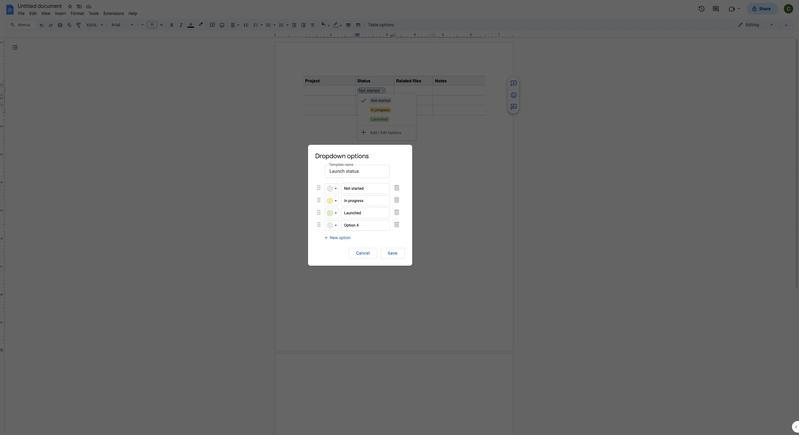 Task type: locate. For each thing, give the bounding box(es) containing it.
3 value field from the top
[[341, 208, 390, 218]]

2 drag image from the top
[[316, 221, 323, 228]]

in progress button
[[358, 105, 416, 114]]

value field for 1st drag icon from the bottom of the "dropdown options" dialog
[[341, 220, 390, 231]]

drag image
[[316, 184, 323, 191], [316, 221, 323, 228]]

size image
[[511, 92, 518, 99], [511, 103, 518, 110]]

in progress
[[371, 108, 390, 112]]

edit
[[381, 130, 387, 135]]

options up 'name'
[[347, 152, 369, 160]]

0 vertical spatial delete option image
[[394, 184, 401, 191]]

main toolbar
[[36, 0, 397, 276]]

options right table
[[380, 22, 394, 27]]

options for table options
[[380, 22, 394, 27]]

1 vertical spatial size image
[[511, 103, 518, 110]]

options
[[380, 22, 394, 27], [347, 152, 369, 160]]

2 delete option image from the top
[[394, 209, 401, 216]]

4 value field from the top
[[341, 220, 390, 231]]

0 vertical spatial delete option image
[[394, 196, 401, 203]]

/
[[379, 130, 380, 135]]

options
[[388, 130, 402, 135]]

share. private to only me. image
[[752, 6, 758, 11]]

new
[[330, 235, 338, 240]]

2 value field from the top
[[341, 195, 390, 206]]

1 horizontal spatial options
[[380, 22, 394, 27]]

1 vertical spatial drag image
[[316, 209, 323, 216]]

1 vertical spatial delete option image
[[394, 209, 401, 216]]

Rename text field
[[16, 2, 65, 9]]

delete option image
[[394, 196, 401, 203], [394, 221, 401, 228]]

add / edit options
[[371, 130, 402, 135]]

delete option image for value field for 1st drag icon from the top
[[394, 184, 401, 191]]

dropdown options application
[[0, 0, 800, 435]]

dropdown options heading
[[316, 152, 374, 160]]

menu bar
[[16, 8, 140, 17]]

started
[[379, 98, 391, 103]]

table options
[[369, 22, 394, 27]]

launched button
[[358, 114, 416, 124]]

size image
[[511, 80, 518, 87]]

dropdown
[[316, 152, 346, 160]]

1 delete option image from the top
[[394, 196, 401, 203]]

1 vertical spatial drag image
[[316, 221, 323, 228]]

delete option image for value field corresponding to 2nd drag image from the bottom
[[394, 196, 401, 203]]

0 horizontal spatial options
[[347, 152, 369, 160]]

0 vertical spatial options
[[380, 22, 394, 27]]

launched
[[371, 117, 388, 121]]

options inside dropdown options heading
[[347, 152, 369, 160]]

drag image
[[316, 196, 323, 203], [316, 209, 323, 216]]

Value field
[[341, 183, 390, 194], [341, 195, 390, 206], [341, 208, 390, 218], [341, 220, 390, 231]]

1 vertical spatial delete option image
[[394, 221, 401, 228]]

0 vertical spatial drag image
[[316, 196, 323, 203]]

2 delete option image from the top
[[394, 221, 401, 228]]

value field for 2nd drag image from the bottom
[[341, 195, 390, 206]]

0 vertical spatial size image
[[511, 92, 518, 99]]

0 vertical spatial drag image
[[316, 184, 323, 191]]

delete option image
[[394, 184, 401, 191], [394, 209, 401, 216]]

add
[[371, 130, 378, 135]]

menu bar inside menu bar "banner"
[[16, 8, 140, 17]]

2 drag image from the top
[[316, 209, 323, 216]]

1 value field from the top
[[341, 183, 390, 194]]

1 vertical spatial options
[[347, 152, 369, 160]]

not started
[[371, 98, 391, 103]]

None text field
[[325, 165, 390, 178]]

options inside table options "button"
[[380, 22, 394, 27]]

template
[[330, 163, 344, 167]]

1 delete option image from the top
[[394, 184, 401, 191]]



Task type: vqa. For each thing, say whether or not it's contained in the screenshot.
Blue & Gold option
no



Task type: describe. For each thing, give the bounding box(es) containing it.
template name
[[330, 163, 354, 167]]

options for dropdown options
[[347, 152, 369, 160]]

save
[[388, 250, 398, 256]]

Menus field
[[7, 21, 37, 29]]

1 drag image from the top
[[316, 196, 323, 203]]

not
[[371, 98, 378, 103]]

in
[[371, 108, 375, 112]]

name
[[345, 163, 354, 167]]

1 drag image from the top
[[316, 184, 323, 191]]

2 size image from the top
[[511, 103, 518, 110]]

table
[[369, 22, 379, 27]]

add new item element
[[324, 235, 352, 241]]

option
[[339, 235, 351, 240]]

not started button
[[358, 96, 416, 105]]

value field for 1st drag icon from the top
[[341, 183, 390, 194]]

Star checkbox
[[66, 2, 74, 11]]

dropdown options dialog
[[308, 145, 413, 266]]

menu bar banner
[[0, 0, 800, 435]]

delete option image for 1st drag icon from the bottom of the "dropdown options" dialog value field
[[394, 221, 401, 228]]

none text field inside "dropdown options" dialog
[[325, 165, 390, 178]]

1 size image from the top
[[511, 92, 518, 99]]

save button
[[381, 248, 405, 258]]

dropdown options
[[316, 152, 369, 160]]

add / edit options button
[[358, 128, 416, 138]]

value field for 2nd drag image
[[341, 208, 390, 218]]

progress
[[376, 108, 390, 112]]

delete option image for value field related to 2nd drag image
[[394, 209, 401, 216]]

cancel
[[356, 250, 370, 256]]

new option
[[330, 235, 351, 240]]

table options button
[[366, 20, 397, 29]]

cancel button
[[349, 248, 377, 258]]



